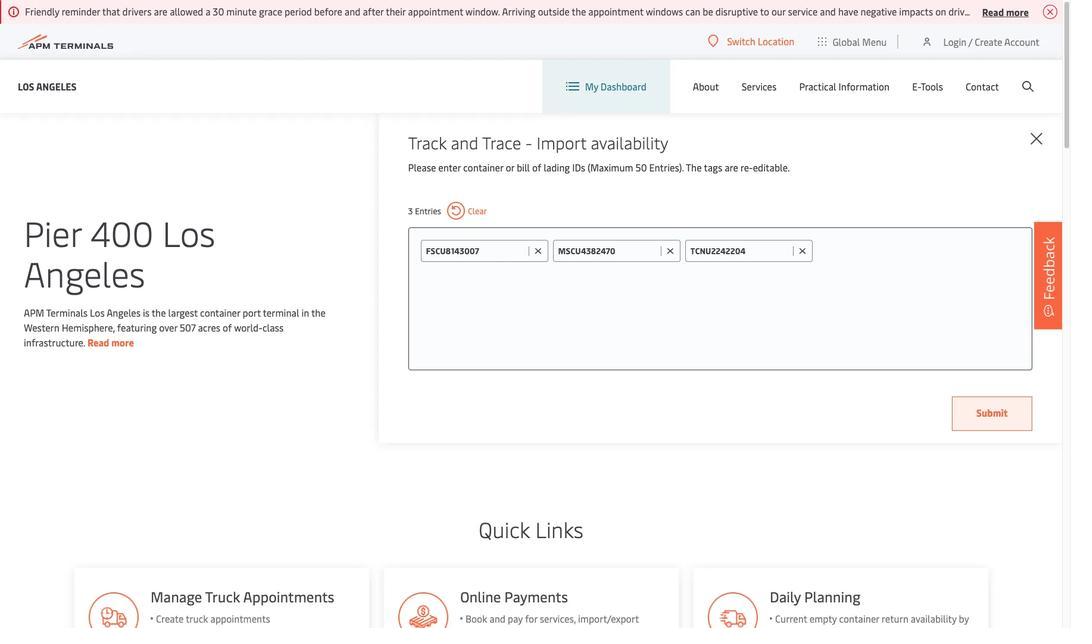 Task type: describe. For each thing, give the bounding box(es) containing it.
arriving
[[502, 5, 536, 18]]

who
[[980, 5, 998, 18]]

account
[[1005, 35, 1040, 48]]

re-
[[741, 161, 753, 174]]

grace
[[259, 5, 282, 18]]

online payments book and pay for services, import/export charges
[[460, 587, 639, 628]]

clear
[[468, 205, 487, 216]]

507
[[180, 321, 196, 334]]

read for read more button
[[983, 5, 1004, 18]]

30
[[213, 5, 224, 18]]

have
[[839, 5, 859, 18]]

la secondary image
[[67, 303, 276, 482]]

dashboard
[[601, 80, 647, 93]]

that
[[102, 5, 120, 18]]

or
[[506, 161, 515, 174]]

login
[[944, 35, 967, 48]]

1 horizontal spatial are
[[725, 161, 738, 174]]

pier 400 los angeles
[[24, 209, 215, 296]]

2 drivers from the left
[[949, 5, 978, 18]]

2 horizontal spatial the
[[572, 5, 586, 18]]

my
[[585, 80, 599, 93]]

1 horizontal spatial create
[[975, 35, 1003, 48]]

my dashboard
[[585, 80, 647, 93]]

reminder
[[62, 5, 100, 18]]

truck
[[185, 612, 208, 625]]

practical information button
[[800, 60, 890, 113]]

ids
[[572, 161, 586, 174]]

disruptive
[[716, 5, 758, 18]]

read more for read more button
[[983, 5, 1029, 18]]

be
[[703, 5, 713, 18]]

clear button
[[447, 202, 487, 220]]

dr
[[1064, 5, 1071, 18]]

outside
[[538, 5, 570, 18]]

apm terminals los angeles is the largest container port terminal in the western hemisphere, featuring over 507 acres of world-class infrastructure.
[[24, 306, 326, 349]]

feedback
[[1039, 237, 1059, 300]]

2 entered id text field from the left
[[558, 245, 658, 257]]

/
[[969, 35, 973, 48]]

quick links
[[479, 515, 584, 544]]

400
[[90, 209, 154, 256]]

line
[[814, 627, 829, 628]]

track and trace - import availability
[[408, 131, 669, 154]]

0 vertical spatial los
[[18, 80, 34, 93]]

please enter container or bill of lading ids (maximum 50 entries). the tags are re-editable.
[[408, 161, 790, 174]]

charges
[[465, 627, 499, 628]]

please
[[408, 161, 436, 174]]

e-tools button
[[913, 60, 943, 113]]

planning
[[805, 587, 861, 606]]

entries).
[[650, 161, 684, 174]]

impacts
[[900, 5, 933, 18]]

trace
[[482, 131, 521, 154]]

submit button
[[952, 397, 1033, 431]]

1 entered id text field from the left
[[426, 245, 526, 257]]

0 horizontal spatial the
[[152, 306, 166, 319]]

service
[[788, 5, 818, 18]]

create truck appointments
[[155, 612, 270, 625]]

container inside 'apm terminals los angeles is the largest container port terminal in the western hemisphere, featuring over 507 acres of world-class infrastructure.'
[[200, 306, 240, 319]]

contact button
[[966, 60, 999, 113]]

login / create account link
[[922, 24, 1040, 59]]

tags
[[704, 161, 723, 174]]

manage
[[150, 587, 201, 606]]

2 appointment from the left
[[589, 5, 644, 18]]

about
[[693, 80, 719, 93]]

current
[[775, 612, 807, 625]]

and left after at the top left of the page
[[345, 5, 361, 18]]

angeles for 400
[[24, 249, 145, 296]]

our
[[772, 5, 786, 18]]

my dashboard button
[[566, 60, 647, 113]]

close alert image
[[1043, 5, 1058, 19]]

manager truck appointments - 53 image
[[88, 593, 138, 628]]

over
[[159, 321, 177, 334]]

quick
[[479, 515, 530, 544]]

and up enter
[[451, 131, 479, 154]]

read more for read more link
[[87, 336, 134, 349]]

minute
[[227, 5, 257, 18]]

world-
[[234, 321, 263, 334]]

online
[[460, 587, 501, 606]]

pay
[[508, 612, 523, 625]]

enter
[[439, 161, 461, 174]]

50
[[636, 161, 647, 174]]

los angeles link
[[18, 79, 77, 94]]

manage truck appointments
[[150, 587, 334, 606]]

in
[[302, 306, 309, 319]]

Entered ID text field
[[691, 245, 790, 257]]

hemisphere,
[[62, 321, 115, 334]]

services
[[742, 80, 777, 93]]

container inside daily planning current empty container return availability by shipping line
[[839, 612, 879, 625]]

apm
[[24, 306, 44, 319]]

and left the have
[[820, 5, 836, 18]]

0 vertical spatial of
[[532, 161, 542, 174]]

appointments
[[243, 587, 334, 606]]

0 horizontal spatial are
[[154, 5, 168, 18]]

practical
[[800, 80, 837, 93]]

1 horizontal spatial the
[[311, 306, 326, 319]]

los angeles
[[18, 80, 77, 93]]

switch location
[[727, 35, 795, 48]]

global
[[833, 35, 860, 48]]

information
[[839, 80, 890, 93]]



Task type: locate. For each thing, give the bounding box(es) containing it.
1 vertical spatial availability
[[911, 612, 957, 625]]

2 vertical spatial angeles
[[107, 306, 141, 319]]

1 horizontal spatial entered id text field
[[558, 245, 658, 257]]

2 horizontal spatial los
[[162, 209, 215, 256]]

more inside button
[[1006, 5, 1029, 18]]

0 vertical spatial read
[[983, 5, 1004, 18]]

los inside 'apm terminals los angeles is the largest container port terminal in the western hemisphere, featuring over 507 acres of world-class infrastructure.'
[[90, 306, 105, 319]]

0 horizontal spatial container
[[200, 306, 240, 319]]

0 horizontal spatial availability
[[591, 131, 669, 154]]

0 vertical spatial are
[[154, 5, 168, 18]]

angeles inside 'apm terminals los angeles is the largest container port terminal in the western hemisphere, featuring over 507 acres of world-class infrastructure.'
[[107, 306, 141, 319]]

0 vertical spatial more
[[1006, 5, 1029, 18]]

pier
[[24, 209, 82, 256]]

read more
[[983, 5, 1029, 18], [87, 336, 134, 349]]

0 vertical spatial availability
[[591, 131, 669, 154]]

2 vertical spatial container
[[839, 612, 879, 625]]

1 vertical spatial are
[[725, 161, 738, 174]]

1 vertical spatial more
[[111, 336, 134, 349]]

0 horizontal spatial los
[[18, 80, 34, 93]]

create down manage
[[155, 612, 183, 625]]

window.
[[466, 5, 500, 18]]

(maximum
[[588, 161, 633, 174]]

western
[[24, 321, 59, 334]]

feedback button
[[1035, 222, 1064, 329]]

container up acres
[[200, 306, 240, 319]]

appointment right their
[[408, 5, 463, 18]]

1 on from the left
[[936, 5, 947, 18]]

los for 400
[[162, 209, 215, 256]]

and up charges
[[489, 612, 505, 625]]

0 horizontal spatial drivers
[[122, 5, 152, 18]]

more for read more link
[[111, 336, 134, 349]]

class
[[263, 321, 284, 334]]

friendly
[[25, 5, 59, 18]]

empty
[[810, 612, 837, 625]]

0 horizontal spatial of
[[223, 321, 232, 334]]

is
[[143, 306, 150, 319]]

read
[[983, 5, 1004, 18], [87, 336, 109, 349]]

0 horizontal spatial entered id text field
[[426, 245, 526, 257]]

editable.
[[753, 161, 790, 174]]

create right /
[[975, 35, 1003, 48]]

to
[[760, 5, 770, 18]]

read down hemisphere,
[[87, 336, 109, 349]]

global menu button
[[807, 24, 899, 59]]

1 horizontal spatial availability
[[911, 612, 957, 625]]

1 horizontal spatial on
[[1027, 5, 1038, 18]]

0 vertical spatial container
[[463, 161, 504, 174]]

time.
[[1040, 5, 1062, 18]]

1 horizontal spatial los
[[90, 306, 105, 319]]

1 appointment from the left
[[408, 5, 463, 18]]

before
[[314, 5, 342, 18]]

0 vertical spatial read more
[[983, 5, 1029, 18]]

by
[[959, 612, 969, 625]]

1 horizontal spatial of
[[532, 161, 542, 174]]

0 vertical spatial create
[[975, 35, 1003, 48]]

a
[[206, 5, 211, 18]]

port
[[243, 306, 261, 319]]

1 vertical spatial read
[[87, 336, 109, 349]]

e-
[[913, 80, 921, 93]]

read more link
[[87, 336, 134, 349]]

payments
[[504, 587, 568, 606]]

about button
[[693, 60, 719, 113]]

0 horizontal spatial read
[[87, 336, 109, 349]]

appointment
[[408, 5, 463, 18], [589, 5, 644, 18]]

import/export
[[578, 612, 639, 625]]

tariffs - 131 image
[[398, 593, 448, 628]]

1 horizontal spatial read
[[983, 5, 1004, 18]]

return
[[882, 612, 909, 625]]

menu
[[863, 35, 887, 48]]

availability left by
[[911, 612, 957, 625]]

practical information
[[800, 80, 890, 93]]

entries
[[415, 205, 441, 216]]

bill
[[517, 161, 530, 174]]

global menu
[[833, 35, 887, 48]]

container left or in the left top of the page
[[463, 161, 504, 174]]

friendly reminder that drivers are allowed a 30 minute grace period before and after their appointment window. arriving outside the appointment windows can be disruptive to our service and have negative impacts on drivers who arrive on time. dr
[[25, 5, 1071, 18]]

2 on from the left
[[1027, 5, 1038, 18]]

e-tools
[[913, 80, 943, 93]]

login / create account
[[944, 35, 1040, 48]]

0 horizontal spatial on
[[936, 5, 947, 18]]

angeles
[[36, 80, 77, 93], [24, 249, 145, 296], [107, 306, 141, 319]]

1 vertical spatial los
[[162, 209, 215, 256]]

1 drivers from the left
[[122, 5, 152, 18]]

read inside button
[[983, 5, 1004, 18]]

0 horizontal spatial create
[[155, 612, 183, 625]]

read more up login / create account
[[983, 5, 1029, 18]]

windows
[[646, 5, 683, 18]]

lading
[[544, 161, 570, 174]]

allowed
[[170, 5, 203, 18]]

1 vertical spatial container
[[200, 306, 240, 319]]

terminals
[[46, 306, 88, 319]]

are left re-
[[725, 161, 738, 174]]

Entered ID text field
[[426, 245, 526, 257], [558, 245, 658, 257]]

the right is
[[152, 306, 166, 319]]

0 horizontal spatial read more
[[87, 336, 134, 349]]

read more down hemisphere,
[[87, 336, 134, 349]]

1 horizontal spatial more
[[1006, 5, 1029, 18]]

drivers left who
[[949, 5, 978, 18]]

2 horizontal spatial container
[[839, 612, 879, 625]]

appointment left windows
[[589, 5, 644, 18]]

submit
[[977, 406, 1008, 419]]

of
[[532, 161, 542, 174], [223, 321, 232, 334]]

switch
[[727, 35, 756, 48]]

read for read more link
[[87, 336, 109, 349]]

container
[[463, 161, 504, 174], [200, 306, 240, 319], [839, 612, 879, 625]]

and inside online payments book and pay for services, import/export charges
[[489, 612, 505, 625]]

0 horizontal spatial appointment
[[408, 5, 463, 18]]

import
[[537, 131, 587, 154]]

the right in
[[311, 306, 326, 319]]

negative
[[861, 5, 897, 18]]

1 vertical spatial read more
[[87, 336, 134, 349]]

more right who
[[1006, 5, 1029, 18]]

availability up 50
[[591, 131, 669, 154]]

truck
[[205, 587, 240, 606]]

contact
[[966, 80, 999, 93]]

orange club loyalty program - 56 image
[[708, 593, 758, 628]]

container down planning
[[839, 612, 879, 625]]

los for terminals
[[90, 306, 105, 319]]

los inside pier 400 los angeles
[[162, 209, 215, 256]]

1 vertical spatial create
[[155, 612, 183, 625]]

shipping
[[775, 627, 811, 628]]

more for read more button
[[1006, 5, 1029, 18]]

angeles inside pier 400 los angeles
[[24, 249, 145, 296]]

on right impacts
[[936, 5, 947, 18]]

are left allowed
[[154, 5, 168, 18]]

0 vertical spatial angeles
[[36, 80, 77, 93]]

drivers right that
[[122, 5, 152, 18]]

1 horizontal spatial container
[[463, 161, 504, 174]]

more down featuring
[[111, 336, 134, 349]]

the right outside
[[572, 5, 586, 18]]

book
[[465, 612, 487, 625]]

on left close alert image on the top right of page
[[1027, 5, 1038, 18]]

of right "bill"
[[532, 161, 542, 174]]

the
[[572, 5, 586, 18], [152, 306, 166, 319], [311, 306, 326, 319]]

of inside 'apm terminals los angeles is the largest container port terminal in the western hemisphere, featuring over 507 acres of world-class infrastructure.'
[[223, 321, 232, 334]]

angeles for terminals
[[107, 306, 141, 319]]

of right acres
[[223, 321, 232, 334]]

availability inside daily planning current empty container return availability by shipping line
[[911, 612, 957, 625]]

1 horizontal spatial read more
[[983, 5, 1029, 18]]

on
[[936, 5, 947, 18], [1027, 5, 1038, 18]]

read up login / create account
[[983, 5, 1004, 18]]

1 vertical spatial angeles
[[24, 249, 145, 296]]

1 horizontal spatial appointment
[[589, 5, 644, 18]]

2 vertical spatial los
[[90, 306, 105, 319]]

0 horizontal spatial more
[[111, 336, 134, 349]]

availability
[[591, 131, 669, 154], [911, 612, 957, 625]]

los
[[18, 80, 34, 93], [162, 209, 215, 256], [90, 306, 105, 319]]

1 horizontal spatial drivers
[[949, 5, 978, 18]]

period
[[285, 5, 312, 18]]

drivers
[[122, 5, 152, 18], [949, 5, 978, 18]]

links
[[536, 515, 584, 544]]

1 vertical spatial of
[[223, 321, 232, 334]]

daily planning current empty container return availability by shipping line
[[770, 587, 969, 628]]

-
[[526, 131, 532, 154]]

services button
[[742, 60, 777, 113]]

3 entries
[[408, 205, 441, 216]]

services,
[[540, 612, 576, 625]]

the
[[686, 161, 702, 174]]

appointments
[[210, 612, 270, 625]]

and
[[345, 5, 361, 18], [820, 5, 836, 18], [451, 131, 479, 154], [489, 612, 505, 625]]

terminal
[[263, 306, 299, 319]]

location
[[758, 35, 795, 48]]

largest
[[168, 306, 198, 319]]

for
[[525, 612, 537, 625]]



Task type: vqa. For each thing, say whether or not it's contained in the screenshot.
topmost System
no



